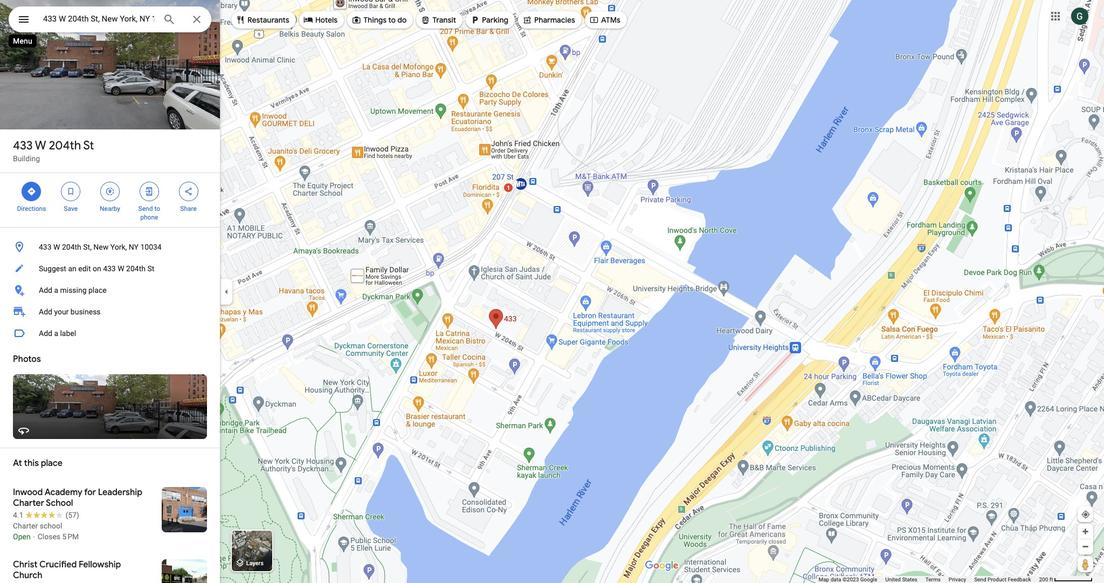 Task type: locate. For each thing, give the bounding box(es) containing it.
1 vertical spatial st
[[148, 264, 154, 273]]

data
[[831, 577, 842, 583]]


[[17, 12, 30, 27]]

0 horizontal spatial place
[[41, 458, 63, 469]]

st,
[[83, 243, 92, 251]]

building
[[13, 154, 40, 163]]

1 vertical spatial to
[[155, 205, 160, 213]]

school
[[40, 522, 62, 530]]

share
[[180, 205, 197, 213]]

433
[[13, 138, 33, 153], [39, 243, 52, 251], [103, 264, 116, 273]]

add
[[39, 286, 52, 295], [39, 308, 52, 316], [39, 329, 52, 338]]

add for add your business
[[39, 308, 52, 316]]

0 vertical spatial add
[[39, 286, 52, 295]]

send
[[138, 205, 153, 213], [975, 577, 987, 583]]

to inside  things to do
[[389, 15, 396, 25]]


[[236, 14, 245, 26]]


[[144, 186, 154, 197]]

google account: greg robinson  
(robinsongreg175@gmail.com) image
[[1072, 7, 1089, 25]]

©2023
[[843, 577, 860, 583]]

0 vertical spatial st
[[83, 138, 94, 153]]

business
[[71, 308, 101, 316]]

1 horizontal spatial w
[[53, 243, 60, 251]]

send left product
[[975, 577, 987, 583]]

at this place
[[13, 458, 63, 469]]

2 vertical spatial 433
[[103, 264, 116, 273]]

200 ft button
[[1040, 577, 1094, 583]]

add left your
[[39, 308, 52, 316]]

1 vertical spatial 204th
[[62, 243, 81, 251]]

1 vertical spatial a
[[54, 329, 58, 338]]

 things to do
[[352, 14, 407, 26]]

433 inside 433 w 204th st building
[[13, 138, 33, 153]]

send inside send to phone
[[138, 205, 153, 213]]

add inside 'link'
[[39, 308, 52, 316]]

 hotels
[[304, 14, 338, 26]]

0 vertical spatial place
[[88, 286, 107, 295]]

1 horizontal spatial to
[[389, 15, 396, 25]]

2 charter from the top
[[13, 522, 38, 530]]

add left label
[[39, 329, 52, 338]]

0 vertical spatial w
[[35, 138, 46, 153]]

1 charter from the top
[[13, 498, 44, 509]]

2 vertical spatial w
[[118, 264, 124, 273]]

2 horizontal spatial 433
[[103, 264, 116, 273]]

open
[[13, 533, 31, 541]]

york,
[[110, 243, 127, 251]]

 pharmacies
[[523, 14, 576, 26]]

add a missing place button
[[0, 279, 220, 301]]

phone
[[140, 214, 158, 221]]

things
[[364, 15, 387, 25]]

w
[[35, 138, 46, 153], [53, 243, 60, 251], [118, 264, 124, 273]]

place inside button
[[88, 286, 107, 295]]

footer inside google maps element
[[819, 576, 1040, 583]]

433 right on
[[103, 264, 116, 273]]

footer containing map data ©2023 google
[[819, 576, 1040, 583]]

 restaurants
[[236, 14, 290, 26]]

433 w 204th st, new york, ny 10034 button
[[0, 236, 220, 258]]

st
[[83, 138, 94, 153], [148, 264, 154, 273]]

send inside button
[[975, 577, 987, 583]]

0 vertical spatial a
[[54, 286, 58, 295]]

1 horizontal spatial send
[[975, 577, 987, 583]]

2 add from the top
[[39, 308, 52, 316]]

200 ft
[[1040, 577, 1054, 583]]

actions for 433 w 204th st region
[[0, 173, 220, 227]]

place right this
[[41, 458, 63, 469]]

place
[[88, 286, 107, 295], [41, 458, 63, 469]]

1 vertical spatial add
[[39, 308, 52, 316]]

1 vertical spatial send
[[975, 577, 987, 583]]

2 vertical spatial 204th
[[126, 264, 146, 273]]

a
[[54, 286, 58, 295], [54, 329, 58, 338]]

photos
[[13, 354, 41, 365]]

2 vertical spatial add
[[39, 329, 52, 338]]

terms
[[926, 577, 941, 583]]

1 horizontal spatial place
[[88, 286, 107, 295]]

4.1 stars 57 reviews image
[[13, 510, 79, 521]]

w for st,
[[53, 243, 60, 251]]

433 for st
[[13, 138, 33, 153]]

433 W 204th St, New York, NY 10034 field
[[9, 6, 212, 32]]

add down suggest
[[39, 286, 52, 295]]

to
[[389, 15, 396, 25], [155, 205, 160, 213]]

3 add from the top
[[39, 329, 52, 338]]

at
[[13, 458, 22, 469]]

0 horizontal spatial to
[[155, 205, 160, 213]]

ft
[[1050, 577, 1054, 583]]

send up the phone
[[138, 205, 153, 213]]

a for label
[[54, 329, 58, 338]]

show your location image
[[1082, 510, 1092, 520]]

204th left st,
[[62, 243, 81, 251]]

0 vertical spatial charter
[[13, 498, 44, 509]]

204th up "" at the left top of the page
[[49, 138, 81, 153]]

0 horizontal spatial send
[[138, 205, 153, 213]]

a for missing
[[54, 286, 58, 295]]

layers
[[246, 560, 264, 567]]

send to phone
[[138, 205, 160, 221]]

(57)
[[66, 511, 79, 520]]

a left missing
[[54, 286, 58, 295]]

1 vertical spatial 433
[[39, 243, 52, 251]]

w up suggest
[[53, 243, 60, 251]]

0 vertical spatial to
[[389, 15, 396, 25]]

204th down ny
[[126, 264, 146, 273]]

0 horizontal spatial w
[[35, 138, 46, 153]]

a left label
[[54, 329, 58, 338]]

hotels
[[315, 15, 338, 25]]


[[590, 14, 599, 26]]

directions
[[17, 205, 46, 213]]

0 horizontal spatial st
[[83, 138, 94, 153]]

place down on
[[88, 286, 107, 295]]

0 vertical spatial 433
[[13, 138, 33, 153]]

charter up 4.1
[[13, 498, 44, 509]]

433 up suggest
[[39, 243, 52, 251]]

1 horizontal spatial st
[[148, 264, 154, 273]]

w down york, at top
[[118, 264, 124, 273]]

charter
[[13, 498, 44, 509], [13, 522, 38, 530]]

None field
[[43, 12, 154, 25]]


[[105, 186, 115, 197]]

to up the phone
[[155, 205, 160, 213]]

footer
[[819, 576, 1040, 583]]

charter inside inwood academy for leadership charter school
[[13, 498, 44, 509]]

1 vertical spatial w
[[53, 243, 60, 251]]

terms button
[[926, 576, 941, 583]]

0 vertical spatial 204th
[[49, 138, 81, 153]]

on
[[93, 264, 101, 273]]

204th
[[49, 138, 81, 153], [62, 243, 81, 251], [126, 264, 146, 273]]

save
[[64, 205, 78, 213]]


[[304, 14, 313, 26]]

w inside 433 w 204th st building
[[35, 138, 46, 153]]

restaurants
[[248, 15, 290, 25]]

google
[[861, 577, 878, 583]]

2 a from the top
[[54, 329, 58, 338]]

1 vertical spatial place
[[41, 458, 63, 469]]

privacy
[[950, 577, 967, 583]]

add for add a missing place
[[39, 286, 52, 295]]

1 a from the top
[[54, 286, 58, 295]]

send product feedback
[[975, 577, 1032, 583]]

w up building
[[35, 138, 46, 153]]

leadership
[[98, 487, 142, 498]]

204th inside 433 w 204th st building
[[49, 138, 81, 153]]

 search field
[[9, 6, 212, 35]]


[[352, 14, 362, 26]]

to left do
[[389, 15, 396, 25]]

zoom in image
[[1082, 528, 1090, 536]]

charter up open
[[13, 522, 38, 530]]

christ crucified fellowship church
[[13, 560, 121, 581]]

1 vertical spatial charter
[[13, 522, 38, 530]]

1 add from the top
[[39, 286, 52, 295]]

1 horizontal spatial 433
[[39, 243, 52, 251]]

2 horizontal spatial w
[[118, 264, 124, 273]]

433 up building
[[13, 138, 33, 153]]

0 vertical spatial send
[[138, 205, 153, 213]]

0 horizontal spatial 433
[[13, 138, 33, 153]]

add a label
[[39, 329, 76, 338]]



Task type: vqa. For each thing, say whether or not it's contained in the screenshot.


Task type: describe. For each thing, give the bounding box(es) containing it.
433 w 204th st, new york, ny 10034
[[39, 243, 162, 251]]

edit
[[78, 264, 91, 273]]

 transit
[[421, 14, 456, 26]]

 button
[[9, 6, 39, 35]]

map
[[819, 577, 830, 583]]

nearby
[[100, 205, 120, 213]]

ny
[[129, 243, 139, 251]]


[[66, 186, 76, 197]]


[[184, 186, 193, 197]]

204th for st
[[49, 138, 81, 153]]

google maps element
[[0, 0, 1105, 583]]

5 pm
[[62, 533, 79, 541]]

for
[[84, 487, 96, 498]]

200
[[1040, 577, 1049, 583]]

states
[[903, 577, 918, 583]]

united states
[[886, 577, 918, 583]]

suggest
[[39, 264, 66, 273]]

433 w 204th st main content
[[0, 0, 220, 583]]

this
[[24, 458, 39, 469]]

map data ©2023 google
[[819, 577, 878, 583]]

suggest an edit on 433 w 204th st
[[39, 264, 154, 273]]

send for send product feedback
[[975, 577, 987, 583]]

product
[[988, 577, 1007, 583]]

your
[[54, 308, 69, 316]]

suggest an edit on 433 w 204th st button
[[0, 258, 220, 279]]

pharmacies
[[535, 15, 576, 25]]


[[421, 14, 431, 26]]

academy
[[45, 487, 82, 498]]

none field inside 433 w 204th st, new york, ny 10034 field
[[43, 12, 154, 25]]

crucified
[[39, 560, 77, 570]]

add your business
[[39, 308, 101, 316]]

show street view coverage image
[[1079, 556, 1094, 572]]

zoom out image
[[1082, 543, 1090, 551]]

transit
[[433, 15, 456, 25]]


[[27, 186, 36, 197]]

new
[[94, 243, 109, 251]]

missing
[[60, 286, 87, 295]]

inwood
[[13, 487, 43, 498]]

closes
[[38, 533, 60, 541]]

433 for st,
[[39, 243, 52, 251]]

inwood academy for leadership charter school
[[13, 487, 142, 509]]


[[523, 14, 533, 26]]

 atms
[[590, 14, 621, 26]]

add a missing place
[[39, 286, 107, 295]]

st inside 433 w 204th st building
[[83, 138, 94, 153]]

204th for st,
[[62, 243, 81, 251]]

to inside send to phone
[[155, 205, 160, 213]]

label
[[60, 329, 76, 338]]

send for send to phone
[[138, 205, 153, 213]]

charter inside charter school open ⋅ closes 5 pm
[[13, 522, 38, 530]]

atms
[[602, 15, 621, 25]]

an
[[68, 264, 76, 273]]

christ
[[13, 560, 38, 570]]

charter school open ⋅ closes 5 pm
[[13, 522, 79, 541]]

add a label button
[[0, 323, 220, 344]]

church
[[13, 570, 42, 581]]

10034
[[140, 243, 162, 251]]

fellowship
[[79, 560, 121, 570]]

st inside button
[[148, 264, 154, 273]]

send product feedback button
[[975, 576, 1032, 583]]

add your business link
[[0, 301, 220, 323]]

collapse side panel image
[[221, 286, 233, 298]]

add for add a label
[[39, 329, 52, 338]]

433 w 204th st building
[[13, 138, 94, 163]]

privacy button
[[950, 576, 967, 583]]

united states button
[[886, 576, 918, 583]]

parking
[[482, 15, 509, 25]]

feedback
[[1009, 577, 1032, 583]]

school
[[46, 498, 73, 509]]

christ crucified fellowship church link
[[0, 551, 220, 583]]

united
[[886, 577, 902, 583]]

⋅
[[32, 533, 36, 541]]


[[471, 14, 480, 26]]

w for st
[[35, 138, 46, 153]]

4.1
[[13, 511, 23, 520]]

 parking
[[471, 14, 509, 26]]

do
[[398, 15, 407, 25]]



